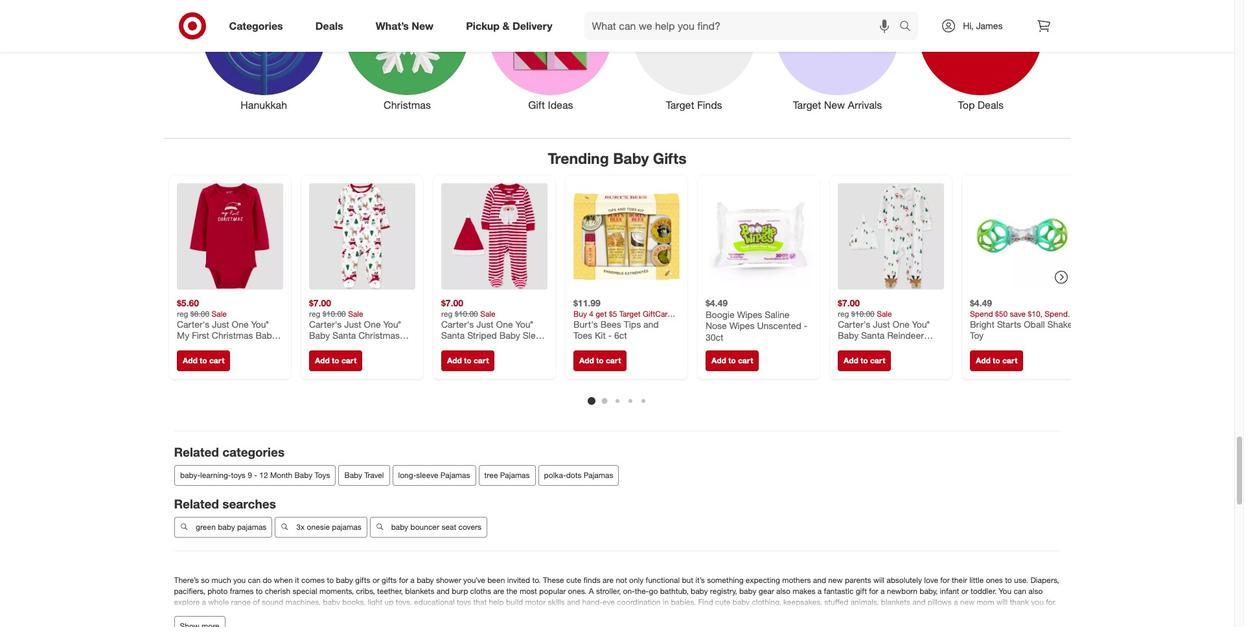 Task type: describe. For each thing, give the bounding box(es) containing it.
registry,
[[710, 586, 737, 596]]

first
[[192, 330, 209, 341]]

santa for sleep
[[861, 330, 885, 341]]

gift
[[528, 98, 545, 111]]

0 horizontal spatial are
[[493, 586, 504, 596]]

dots
[[566, 470, 581, 480]]

a left newborn
[[881, 586, 885, 596]]

christmas link
[[336, 0, 479, 112]]

6ct
[[614, 330, 627, 341]]

cart for bright starts oball shaker toy
[[1002, 356, 1017, 366]]

photo
[[207, 586, 228, 596]]

$11.99
[[573, 298, 600, 309]]

1 horizontal spatial that
[[621, 609, 634, 618]]

and down 'stuffed'
[[825, 609, 838, 618]]

- inside $7.00 reg $10.00 sale carter's just one you®️ baby santa christmas fleece fleece footed pajama - white
[[341, 353, 345, 364]]

categories
[[222, 445, 285, 460]]

baby travel link
[[338, 465, 390, 486]]

skills
[[548, 598, 565, 607]]

- inside the $5.60 reg $8.00 sale carter's just one you®️ my first christmas baby bodysuit - red
[[215, 341, 219, 352]]

0 horizontal spatial gift
[[856, 586, 867, 596]]

be
[[651, 609, 660, 618]]

play for striped
[[453, 341, 470, 352]]

baby-learning-toys 9 - 12 month baby toys link
[[174, 465, 336, 486]]

and up educational
[[437, 586, 450, 596]]

3x
[[296, 522, 304, 532]]

search
[[894, 20, 925, 33]]

just for carter's just one you®️ baby santa christmas fleece fleece footed pajama - white
[[344, 319, 361, 330]]

reg for carter's just one you®️ baby santa christmas fleece fleece footed pajama - white
[[309, 309, 320, 319]]

pajamas for polka-dots pajamas
[[583, 470, 613, 480]]

pacifiers
[[368, 609, 397, 618]]

coordination
[[617, 598, 661, 607]]

toys inside 'link'
[[231, 470, 245, 480]]

comes
[[301, 575, 325, 585]]

carter's for carter's just one you®️ baby santa reindeer sleep n' play - white
[[838, 319, 870, 330]]

add for boogie wipes saline nose wipes unscented - 30ct
[[711, 356, 726, 366]]

pillows
[[928, 598, 952, 607]]

little
[[970, 575, 984, 585]]

red
[[221, 341, 238, 352]]

3x onesie pajamas link
[[275, 517, 367, 538]]

or down their
[[962, 586, 969, 596]]

up
[[385, 598, 394, 607]]

so
[[201, 575, 210, 585]]

0 vertical spatial are
[[603, 575, 614, 585]]

- inside $4.49 boogie wipes saline nose wipes unscented - 30ct
[[804, 320, 807, 331]]

educational
[[414, 598, 455, 607]]

burt's
[[573, 319, 598, 330]]

baby left the bouncer
[[391, 522, 408, 532]]

functional
[[646, 575, 680, 585]]

one for carter's just one you®️ my first christmas baby bodysuit - red
[[231, 319, 248, 330]]

0 horizontal spatial can
[[248, 575, 261, 585]]

deals inside top deals link
[[978, 98, 1004, 111]]

kit
[[595, 330, 606, 341]]

add to cart button for carter's just one you®️ baby santa reindeer sleep n' play - white
[[838, 351, 891, 372]]

machines,
[[286, 598, 321, 607]]

what's
[[376, 19, 409, 32]]

target finds
[[666, 98, 722, 111]]

saline
[[765, 309, 789, 320]]

0 horizontal spatial it's
[[696, 575, 705, 585]]

sleep for carter's just one you®️ santa striped baby sleep n' play - red/white
[[522, 330, 546, 341]]

2 vertical spatial are
[[556, 609, 567, 618]]

christmas for carter's just one you®️ baby santa christmas fleece fleece footed pajama - white
[[358, 330, 400, 341]]

1 horizontal spatial will
[[997, 598, 1008, 607]]

a down babies.
[[692, 609, 697, 618]]

for up teether,
[[399, 575, 408, 585]]

nose
[[705, 320, 727, 331]]

seat
[[441, 522, 456, 532]]

just for carter's just one you®️ baby santa reindeer sleep n' play - white
[[873, 319, 890, 330]]

christmas for carter's just one you®️ my first christmas baby bodysuit - red
[[211, 330, 253, 341]]

toddler.
[[971, 586, 997, 596]]

month
[[270, 470, 292, 480]]

0 horizontal spatial gifts
[[355, 575, 370, 585]]

cart for carter's just one you®️ my first christmas baby bodysuit - red
[[209, 356, 224, 366]]

diapers,
[[260, 609, 287, 618]]

add to cart button for carter's just one you®️ baby santa christmas fleece fleece footed pajama - white
[[309, 351, 362, 372]]

whole
[[208, 598, 229, 607]]

james
[[976, 20, 1003, 31]]

onesie
[[307, 522, 330, 532]]

creams,
[[338, 609, 366, 618]]

0 horizontal spatial you
[[233, 575, 246, 585]]

the-
[[635, 586, 649, 596]]

baby down the 'registry,'
[[733, 598, 750, 607]]

baby down the find
[[699, 609, 716, 618]]

add for carter's just one you®️ my first christmas baby bodysuit - red
[[182, 356, 197, 366]]

special
[[293, 586, 317, 596]]

polka-dots pajamas
[[544, 470, 613, 480]]

add to cart for bright starts oball shaker toy
[[976, 356, 1017, 366]]

you®️ for carter's just one you®️ baby santa christmas fleece fleece footed pajama - white
[[383, 319, 401, 330]]

related categories
[[174, 445, 285, 460]]

when
[[274, 575, 293, 585]]

thank
[[1010, 598, 1029, 607]]

related for related categories
[[174, 445, 219, 460]]

play for santa
[[875, 341, 892, 352]]

their
[[952, 575, 967, 585]]

light
[[368, 598, 382, 607]]

bees
[[600, 319, 621, 330]]

0 vertical spatial wipes
[[737, 309, 762, 320]]

bodysuits
[[415, 609, 449, 618]]

tree pajamas
[[484, 470, 530, 480]]

1 horizontal spatial you
[[300, 620, 313, 627]]

add to cart for carter's just one you®️ baby santa reindeer sleep n' play - white
[[843, 356, 885, 366]]

for up animals,
[[869, 586, 879, 596]]

$7.00 for carter's just one you®️ baby santa reindeer sleep n' play - white
[[838, 298, 860, 309]]

target for target new arrivals
[[793, 98, 821, 111]]

you
[[999, 586, 1012, 596]]

add for carter's just one you®️ baby santa christmas fleece fleece footed pajama - white
[[315, 356, 329, 366]]

add to cart for burt's bees tips and toes kit - 6ct
[[579, 356, 621, 366]]

ideas
[[548, 98, 573, 111]]

$7.00 for carter's just one you®️ baby santa christmas fleece fleece footed pajama - white
[[309, 298, 331, 309]]

one for carter's just one you®️ baby santa reindeer sleep n' play - white
[[892, 319, 909, 330]]

1 fleece from the left
[[309, 341, 336, 352]]

1 vertical spatial blankets
[[881, 598, 911, 607]]

bouncer
[[410, 522, 439, 532]]

0 horizontal spatial blankets
[[405, 586, 434, 596]]

$7.00 reg $10.00 sale carter's just one you®️ baby santa reindeer sleep n' play - white
[[838, 298, 929, 352]]

add to cart button for boogie wipes saline nose wipes unscented - 30ct
[[705, 351, 759, 372]]

target finds link
[[622, 0, 766, 112]]

- inside $7.00 reg $10.00 sale carter's just one you®️ baby santa reindeer sleep n' play - white
[[895, 341, 898, 352]]

baby travel
[[344, 470, 384, 480]]

my
[[177, 330, 189, 341]]

moments,
[[319, 586, 354, 596]]

baby down moments,
[[323, 598, 340, 607]]

a right boy
[[742, 609, 746, 618]]

$4.49 for $4.49
[[970, 298, 992, 309]]

newborn
[[887, 586, 918, 596]]

carter's for carter's just one you®️ santa striped baby sleep n' play - red/white
[[441, 319, 474, 330]]

red/white
[[478, 341, 521, 352]]

cart for burt's bees tips and toes kit - 6ct
[[606, 356, 621, 366]]

you®️ for carter's just one you®️ my first christmas baby bodysuit - red
[[251, 319, 268, 330]]

reg for carter's just one you®️ baby santa reindeer sleep n' play - white
[[838, 309, 849, 319]]

1 horizontal spatial it's
[[895, 609, 905, 618]]

12
[[259, 470, 268, 480]]

carter's for carter's just one you®️ my first christmas baby bodysuit - red
[[177, 319, 209, 330]]

eye
[[603, 598, 615, 607]]

add to cart button for bright starts oball shaker toy
[[970, 351, 1023, 372]]

add to cart for carter's just one you®️ my first christmas baby bodysuit - red
[[182, 356, 224, 366]]

a up toys,
[[410, 575, 415, 585]]

you®️ for carter's just one you®️ santa striped baby sleep n' play - red/white
[[515, 319, 533, 330]]

useful
[[203, 609, 223, 618]]

non-
[[569, 609, 585, 618]]

a right makes
[[818, 586, 822, 596]]

1 horizontal spatial gift
[[941, 609, 952, 618]]

1 vertical spatial can
[[1014, 586, 1027, 596]]

a up useful on the bottom
[[202, 598, 206, 607]]

stuffed
[[825, 598, 849, 607]]

sale for carter's just one you®️ my first christmas baby bodysuit - red
[[211, 309, 226, 319]]

baby down thank
[[1026, 609, 1043, 618]]

gift ideas
[[528, 98, 573, 111]]

top deals
[[958, 98, 1004, 111]]

on-
[[623, 586, 635, 596]]

sleep for carter's just one you®️ baby santa reindeer sleep n' play - white
[[838, 341, 861, 352]]

and up perfect
[[913, 598, 926, 607]]

and up non-
[[567, 598, 580, 607]]

first
[[979, 609, 991, 618]]

baby inside the $5.60 reg $8.00 sale carter's just one you®️ my first christmas baby bodysuit - red
[[255, 330, 276, 341]]

baby left gear
[[739, 586, 757, 596]]

- inside 'link'
[[254, 470, 257, 480]]

sale for carter's just one you®️ baby santa christmas fleece fleece footed pajama - white
[[348, 309, 363, 319]]

add for bright starts oball shaker toy
[[976, 356, 990, 366]]

baby up educational
[[417, 575, 434, 585]]

baby inside the $7.00 reg $10.00 sale carter's just one you®️ santa striped baby sleep n' play - red/white
[[499, 330, 520, 341]]

toy
[[970, 330, 983, 341]]

one for carter's just one you®️ santa striped baby sleep n' play - red/white
[[496, 319, 513, 330]]

cart for boogie wipes saline nose wipes unscented - 30ct
[[738, 356, 753, 366]]

do
[[263, 575, 272, 585]]

here.
[[451, 609, 468, 618]]

gear
[[759, 586, 774, 596]]

santa for fleece
[[332, 330, 356, 341]]

and inside the burt's bees tips and toes kit - 6ct
[[643, 319, 659, 330]]

$4.49 for $4.49 boogie wipes saline nose wipes unscented - 30ct
[[705, 298, 728, 309]]

add to cart for boogie wipes saline nose wipes unscented - 30ct
[[711, 356, 753, 366]]

search button
[[894, 12, 925, 43]]

arrivals
[[848, 98, 882, 111]]

2 also from the left
[[1029, 586, 1043, 596]]

pickup & delivery
[[466, 19, 553, 32]]

cart for carter's just one you®️ santa striped baby sleep n' play - red/white
[[473, 356, 489, 366]]

and down toys,
[[400, 609, 413, 618]]

toys,
[[396, 598, 412, 607]]

given
[[663, 609, 681, 618]]

cribs,
[[356, 586, 375, 596]]

learning-
[[200, 470, 231, 480]]

just for carter's just one you®️ my first christmas baby bodysuit - red
[[212, 319, 229, 330]]

something
[[707, 575, 744, 585]]

for down "infant"
[[954, 609, 963, 618]]

ones.
[[568, 586, 587, 596]]



Task type: vqa. For each thing, say whether or not it's contained in the screenshot.
Sony
no



Task type: locate. For each thing, give the bounding box(es) containing it.
tree pajamas link
[[478, 465, 535, 486]]

you®️ up reindeer
[[912, 319, 929, 330]]

1 horizontal spatial new
[[824, 98, 845, 111]]

2 pajamas from the left
[[332, 522, 361, 532]]

santa left striped
[[441, 330, 465, 341]]

baby up the find
[[691, 586, 708, 596]]

n' for baby
[[863, 341, 873, 352]]

it
[[295, 575, 299, 585]]

pajamas for green baby pajamas
[[237, 522, 266, 532]]

1 horizontal spatial are
[[556, 609, 567, 618]]

pajamas inside tree pajamas link
[[500, 470, 530, 480]]

1 horizontal spatial $4.49
[[970, 298, 992, 309]]

toys down burp
[[457, 598, 471, 607]]

deals right top
[[978, 98, 1004, 111]]

30ct
[[705, 332, 723, 343]]

2 santa from the left
[[441, 330, 465, 341]]

new left mom
[[960, 598, 975, 607]]

boogie
[[705, 309, 734, 320]]

that down coordination
[[621, 609, 634, 618]]

2 horizontal spatial $7.00
[[838, 298, 860, 309]]

1 vertical spatial related
[[174, 496, 219, 511]]

1 n' from the left
[[441, 341, 450, 352]]

6 add to cart button from the left
[[838, 351, 891, 372]]

trending baby gifts
[[548, 149, 687, 168]]

2 vertical spatial can
[[637, 609, 649, 618]]

2 pajamas from the left
[[500, 470, 530, 480]]

2 reg from the left
[[309, 309, 320, 319]]

3 santa from the left
[[861, 330, 885, 341]]

3 you®️ from the left
[[515, 319, 533, 330]]

wipes left saline
[[737, 309, 762, 320]]

n' inside the $7.00 reg $10.00 sale carter's just one you®️ santa striped baby sleep n' play - red/white
[[441, 341, 450, 352]]

one for carter's just one you®️ baby santa christmas fleece fleece footed pajama - white
[[364, 319, 381, 330]]

or right boy
[[733, 609, 740, 618]]

burt's bees tips and toes kit - 6ct image
[[573, 184, 680, 290], [573, 184, 680, 290]]

will
[[874, 575, 885, 585], [997, 598, 1008, 607]]

you®️ for carter's just one you®️ baby santa reindeer sleep n' play - white
[[912, 319, 929, 330]]

target new arrivals link
[[766, 0, 909, 112]]

gift down pillows
[[941, 609, 952, 618]]

add to cart for carter's just one you®️ baby santa christmas fleece fleece footed pajama - white
[[315, 356, 356, 366]]

0 vertical spatial deals
[[315, 19, 343, 32]]

2 horizontal spatial santa
[[861, 330, 885, 341]]

wipes
[[737, 309, 762, 320], [729, 320, 754, 331]]

gifts
[[653, 149, 687, 168]]

- right unscented
[[804, 320, 807, 331]]

1 horizontal spatial these
[[543, 575, 564, 585]]

are
[[603, 575, 614, 585], [493, 586, 504, 596], [556, 609, 567, 618]]

deals left what's
[[315, 19, 343, 32]]

4 add from the left
[[579, 356, 594, 366]]

n' inside $7.00 reg $10.00 sale carter's just one you®️ baby santa reindeer sleep n' play - white
[[863, 341, 873, 352]]

2 horizontal spatial are
[[603, 575, 614, 585]]

0 vertical spatial it's
[[696, 575, 705, 585]]

bodysuit
[[177, 341, 212, 352]]

4 cart from the left
[[606, 356, 621, 366]]

fleece up pajama
[[309, 341, 336, 352]]

cart down bright starts oball shaker toy
[[1002, 356, 1017, 366]]

play inside the $7.00 reg $10.00 sale carter's just one you®️ santa striped baby sleep n' play - red/white
[[453, 341, 470, 352]]

0 vertical spatial related
[[174, 445, 219, 460]]

the left first
[[965, 609, 976, 618]]

sale for carter's just one you®️ baby santa reindeer sleep n' play - white
[[877, 309, 892, 319]]

santa inside $7.00 reg $10.00 sale carter's just one you®️ baby santa reindeer sleep n' play - white
[[861, 330, 885, 341]]

sale for carter's just one you®️ santa striped baby sleep n' play - red/white
[[480, 309, 495, 319]]

0 vertical spatial new
[[828, 575, 843, 585]]

0 horizontal spatial these
[[470, 609, 492, 618]]

add to cart for carter's just one you®️ santa striped baby sleep n' play - red/white
[[447, 356, 489, 366]]

1 vertical spatial the
[[965, 609, 976, 618]]

-
[[804, 320, 807, 331], [608, 330, 612, 341], [215, 341, 219, 352], [472, 341, 476, 352], [895, 341, 898, 352], [341, 353, 345, 364], [254, 470, 257, 480]]

1 vertical spatial that
[[621, 609, 634, 618]]

you up frames
[[233, 575, 246, 585]]

4 reg from the left
[[838, 309, 849, 319]]

play down reindeer
[[875, 341, 892, 352]]

ones
[[986, 575, 1003, 585]]

$7.00
[[309, 298, 331, 309], [441, 298, 463, 309], [838, 298, 860, 309]]

add to cart button left footed
[[309, 351, 362, 372]]

reg for carter's just one you®️ my first christmas baby bodysuit - red
[[177, 309, 188, 319]]

1 horizontal spatial also
[[1029, 586, 1043, 596]]

reg for carter's just one you®️ santa striped baby sleep n' play - red/white
[[441, 309, 452, 319]]

sale inside the $7.00 reg $10.00 sale carter's just one you®️ santa striped baby sleep n' play - red/white
[[480, 309, 495, 319]]

hanukkah link
[[192, 0, 336, 112]]

one up red
[[231, 319, 248, 330]]

0 horizontal spatial pajamas
[[237, 522, 266, 532]]

tree
[[484, 470, 498, 480]]

you®️ up red/white
[[515, 319, 533, 330]]

santa up pajama
[[332, 330, 356, 341]]

3 just from the left
[[476, 319, 493, 330]]

3 sale from the left
[[480, 309, 495, 319]]

1 vertical spatial these
[[470, 609, 492, 618]]

are up help at the left bottom of page
[[493, 586, 504, 596]]

5 add to cart button from the left
[[705, 351, 759, 372]]

a down "infant"
[[954, 598, 958, 607]]

pajamas for 3x onesie pajamas
[[332, 522, 361, 532]]

related for related searches
[[174, 496, 219, 511]]

2 cart from the left
[[341, 356, 356, 366]]

footed
[[368, 341, 397, 352]]

to
[[199, 356, 207, 366], [332, 356, 339, 366], [464, 356, 471, 366], [596, 356, 603, 366], [728, 356, 736, 366], [860, 356, 868, 366], [993, 356, 1000, 366], [327, 575, 334, 585], [1005, 575, 1012, 585], [256, 586, 263, 596], [683, 609, 690, 618]]

2 you®️ from the left
[[383, 319, 401, 330]]

add for carter's just one you®️ baby santa reindeer sleep n' play - white
[[843, 356, 858, 366]]

0 horizontal spatial cute
[[566, 575, 582, 585]]

4 sale from the left
[[877, 309, 892, 319]]

baby up moments,
[[336, 575, 353, 585]]

$7.00 reg $10.00 sale carter's just one you®️ baby santa christmas fleece fleece footed pajama - white
[[309, 298, 401, 364]]

target new arrivals
[[793, 98, 882, 111]]

much
[[212, 575, 231, 585]]

just inside $7.00 reg $10.00 sale carter's just one you®️ baby santa christmas fleece fleece footed pajama - white
[[344, 319, 361, 330]]

for up "infant"
[[941, 575, 950, 585]]

one up footed
[[364, 319, 381, 330]]

carter's inside $7.00 reg $10.00 sale carter's just one you®️ baby santa reindeer sleep n' play - white
[[838, 319, 870, 330]]

1 vertical spatial are
[[493, 586, 504, 596]]

santa inside the $7.00 reg $10.00 sale carter's just one you®️ santa striped baby sleep n' play - red/white
[[441, 330, 465, 341]]

1 horizontal spatial new
[[960, 598, 975, 607]]

baby down motor
[[520, 609, 537, 618]]

hand-
[[582, 598, 603, 607]]

cherish
[[265, 586, 290, 596]]

2 horizontal spatial you
[[1031, 598, 1044, 607]]

1 vertical spatial cute
[[715, 598, 731, 607]]

1 horizontal spatial blankets
[[881, 598, 911, 607]]

1 $10.00 from the left
[[322, 309, 346, 319]]

what's new link
[[365, 12, 450, 40]]

$10.00 inside $7.00 reg $10.00 sale carter's just one you®️ baby santa christmas fleece fleece footed pajama - white
[[322, 309, 346, 319]]

baby inside $7.00 reg $10.00 sale carter's just one you®️ baby santa christmas fleece fleece footed pajama - white
[[309, 330, 330, 341]]

1 vertical spatial will
[[997, 598, 1008, 607]]

pajamas right tree
[[500, 470, 530, 480]]

allergenic
[[585, 609, 619, 618]]

bright starts oball shaker toy image
[[970, 184, 1076, 290], [970, 184, 1076, 290]]

1 vertical spatial gift
[[941, 609, 952, 618]]

new inside what's new link
[[412, 19, 434, 32]]

2 carter's from the left
[[309, 319, 341, 330]]

0 vertical spatial the
[[507, 586, 518, 596]]

related up green
[[174, 496, 219, 511]]

n' for santa
[[441, 341, 450, 352]]

1 vertical spatial shower
[[174, 620, 199, 627]]

4 add to cart from the left
[[579, 356, 621, 366]]

one inside $7.00 reg $10.00 sale carter's just one you®️ baby santa reindeer sleep n' play - white
[[892, 319, 909, 330]]

it's
[[696, 575, 705, 585], [895, 609, 905, 618]]

christmas inside $7.00 reg $10.00 sale carter's just one you®️ baby santa christmas fleece fleece footed pajama - white
[[358, 330, 400, 341]]

these
[[543, 575, 564, 585], [470, 609, 492, 618]]

1 santa from the left
[[332, 330, 356, 341]]

target left finds
[[666, 98, 694, 111]]

cute up the ones.
[[566, 575, 582, 585]]

reg inside $7.00 reg $10.00 sale carter's just one you®️ baby santa reindeer sleep n' play - white
[[838, 309, 849, 319]]

you left for.
[[1031, 598, 1044, 607]]

4 carter's from the left
[[838, 319, 870, 330]]

carter's just one you®️ baby santa reindeer sleep n' play - white image
[[838, 184, 944, 290], [838, 184, 944, 290]]

0 vertical spatial toys
[[231, 470, 245, 480]]

add to cart button down kit
[[573, 351, 627, 372]]

$8.00
[[190, 309, 209, 319]]

- right kit
[[608, 330, 612, 341]]

4 add to cart button from the left
[[573, 351, 627, 372]]

1 pajamas from the left
[[440, 470, 470, 480]]

a left perfect
[[907, 609, 911, 618]]

sale inside $7.00 reg $10.00 sale carter's just one you®️ baby santa reindeer sleep n' play - white
[[877, 309, 892, 319]]

like
[[246, 609, 257, 618]]

carter's inside the $7.00 reg $10.00 sale carter's just one you®️ santa striped baby sleep n' play - red/white
[[441, 319, 474, 330]]

mom
[[977, 598, 995, 607]]

just inside the $7.00 reg $10.00 sale carter's just one you®️ santa striped baby sleep n' play - red/white
[[476, 319, 493, 330]]

you®️ up footed
[[383, 319, 401, 330]]

$10.00 for carter's just one you®️ santa striped baby sleep n' play - red/white
[[455, 309, 478, 319]]

baby
[[218, 522, 235, 532], [391, 522, 408, 532], [336, 575, 353, 585], [417, 575, 434, 585], [691, 586, 708, 596], [739, 586, 757, 596], [323, 598, 340, 607], [733, 598, 750, 607], [520, 609, 537, 618], [699, 609, 716, 618], [749, 609, 766, 618], [1026, 609, 1043, 618]]

- down reindeer
[[895, 341, 898, 352]]

pajamas inside polka-dots pajamas link
[[583, 470, 613, 480]]

5 add from the left
[[711, 356, 726, 366]]

- left red
[[215, 341, 219, 352]]

2 target from the left
[[793, 98, 821, 111]]

been
[[487, 575, 505, 585]]

0 horizontal spatial shower
[[174, 620, 199, 627]]

reg inside the $7.00 reg $10.00 sale carter's just one you®️ santa striped baby sleep n' play - red/white
[[441, 309, 452, 319]]

3 carter's from the left
[[441, 319, 474, 330]]

what's new
[[376, 19, 434, 32]]

1 one from the left
[[231, 319, 248, 330]]

baby down clothing,
[[749, 609, 766, 618]]

0 vertical spatial will
[[874, 575, 885, 585]]

0 horizontal spatial fleece
[[309, 341, 336, 352]]

0 horizontal spatial white
[[347, 353, 371, 364]]

6 cart from the left
[[870, 356, 885, 366]]

that
[[473, 598, 487, 607], [621, 609, 634, 618]]

3 one from the left
[[496, 319, 513, 330]]

one inside the $7.00 reg $10.00 sale carter's just one you®️ santa striped baby sleep n' play - red/white
[[496, 319, 513, 330]]

toys
[[314, 470, 330, 480]]

these up "popular"
[[543, 575, 564, 585]]

0 vertical spatial new
[[412, 19, 434, 32]]

cart for carter's just one you®️ baby santa christmas fleece fleece footed pajama - white
[[341, 356, 356, 366]]

0 horizontal spatial deals
[[315, 19, 343, 32]]

oball
[[1024, 319, 1045, 330]]

0 horizontal spatial the
[[507, 586, 518, 596]]

deals
[[315, 19, 343, 32], [978, 98, 1004, 111]]

one inside $7.00 reg $10.00 sale carter's just one you®️ baby santa christmas fleece fleece footed pajama - white
[[364, 319, 381, 330]]

also right gear
[[776, 586, 791, 596]]

1 related from the top
[[174, 445, 219, 460]]

boogie wipes saline nose wipes unscented - 30ct image
[[705, 184, 812, 290], [705, 184, 812, 290]]

play down striped
[[453, 341, 470, 352]]

sale inside $7.00 reg $10.00 sale carter's just one you®️ baby santa christmas fleece fleece footed pajama - white
[[348, 309, 363, 319]]

add to cart button for carter's just one you®️ my first christmas baby bodysuit - red
[[177, 351, 230, 372]]

2 just from the left
[[344, 319, 361, 330]]

add to cart button down first
[[177, 351, 230, 372]]

1 horizontal spatial target
[[793, 98, 821, 111]]

1 horizontal spatial n'
[[863, 341, 873, 352]]

cart down $7.00 reg $10.00 sale carter's just one you®️ baby santa reindeer sleep n' play - white
[[870, 356, 885, 366]]

shower down explore
[[174, 620, 199, 627]]

carter's for carter's just one you®️ baby santa christmas fleece fleece footed pajama - white
[[309, 319, 341, 330]]

1 vertical spatial white
[[347, 353, 371, 364]]

cart right pajama
[[341, 356, 356, 366]]

2 horizontal spatial $10.00
[[851, 309, 874, 319]]

not
[[616, 575, 627, 585]]

cart down red/white
[[473, 356, 489, 366]]

1 horizontal spatial pajamas
[[500, 470, 530, 480]]

you®️ inside $7.00 reg $10.00 sale carter's just one you®️ baby santa reindeer sleep n' play - white
[[912, 319, 929, 330]]

toys left 9
[[231, 470, 245, 480]]

1 add to cart button from the left
[[177, 351, 230, 372]]

4 just from the left
[[873, 319, 890, 330]]

3 reg from the left
[[441, 309, 452, 319]]

related up baby-
[[174, 445, 219, 460]]

white down reindeer
[[901, 341, 924, 352]]

white inside $7.00 reg $10.00 sale carter's just one you®️ baby santa reindeer sleep n' play - white
[[901, 341, 924, 352]]

0 horizontal spatial $4.49
[[705, 298, 728, 309]]

christmas inside christmas link
[[384, 98, 431, 111]]

can down coordination
[[637, 609, 649, 618]]

1 horizontal spatial santa
[[441, 330, 465, 341]]

you®️ inside the $5.60 reg $8.00 sale carter's just one you®️ my first christmas baby bodysuit - red
[[251, 319, 268, 330]]

$7.00 for carter's just one you®️ santa striped baby sleep n' play - red/white
[[441, 298, 463, 309]]

hanukkah
[[241, 98, 287, 111]]

related searches
[[174, 496, 276, 511]]

2 horizontal spatial gifts
[[539, 609, 554, 618]]

baby inside $7.00 reg $10.00 sale carter's just one you®️ baby santa reindeer sleep n' play - white
[[838, 330, 858, 341]]

3 add to cart from the left
[[447, 356, 489, 366]]

fleece left footed
[[339, 341, 366, 352]]

1 horizontal spatial $10.00
[[455, 309, 478, 319]]

also
[[776, 586, 791, 596], [1029, 586, 1043, 596]]

santa left reindeer
[[861, 330, 885, 341]]

0 horizontal spatial new
[[828, 575, 843, 585]]

1 horizontal spatial cute
[[715, 598, 731, 607]]

motor
[[525, 598, 546, 607]]

delivery
[[513, 19, 553, 32]]

1 sale from the left
[[211, 309, 226, 319]]

$5.60 reg $8.00 sale carter's just one you®️ my first christmas baby bodysuit - red
[[177, 298, 276, 352]]

- inside the $7.00 reg $10.00 sale carter's just one you®️ santa striped baby sleep n' play - red/white
[[472, 341, 476, 352]]

you've
[[463, 575, 485, 585]]

0 horizontal spatial santa
[[332, 330, 356, 341]]

santa inside $7.00 reg $10.00 sale carter's just one you®️ baby santa christmas fleece fleece footed pajama - white
[[332, 330, 356, 341]]

go
[[649, 586, 658, 596]]

in
[[663, 598, 669, 607]]

1 $7.00 from the left
[[309, 298, 331, 309]]

just for carter's just one you®️ santa striped baby sleep n' play - red/white
[[476, 319, 493, 330]]

add for burt's bees tips and toes kit - 6ct
[[579, 356, 594, 366]]

target left arrivals
[[793, 98, 821, 111]]

3 $7.00 from the left
[[838, 298, 860, 309]]

1 horizontal spatial the
[[965, 609, 976, 618]]

3 $10.00 from the left
[[851, 309, 874, 319]]

carter's just one you®️ my first christmas baby bodysuit - red image
[[177, 184, 283, 290], [177, 184, 283, 290]]

the up build
[[507, 586, 518, 596]]

white inside $7.00 reg $10.00 sale carter's just one you®️ baby santa christmas fleece fleece footed pajama - white
[[347, 353, 371, 364]]

pajamas inside "link"
[[332, 522, 361, 532]]

you®️ inside the $7.00 reg $10.00 sale carter's just one you®️ santa striped baby sleep n' play - red/white
[[515, 319, 533, 330]]

are up stroller,
[[603, 575, 614, 585]]

cart for carter's just one you®️ baby santa reindeer sleep n' play - white
[[870, 356, 885, 366]]

reg inside $7.00 reg $10.00 sale carter's just one you®️ baby santa christmas fleece fleece footed pajama - white
[[309, 309, 320, 319]]

7 add from the left
[[976, 356, 990, 366]]

and right tips
[[643, 319, 659, 330]]

green baby pajamas link
[[174, 517, 272, 538]]

5 cart from the left
[[738, 356, 753, 366]]

a down thank
[[1020, 609, 1024, 618]]

you®️ inside $7.00 reg $10.00 sale carter's just one you®️ baby santa christmas fleece fleece footed pajama - white
[[383, 319, 401, 330]]

$7.00 inside the $7.00 reg $10.00 sale carter's just one you®️ santa striped baby sleep n' play - red/white
[[441, 298, 463, 309]]

we've
[[265, 620, 285, 627]]

- inside the burt's bees tips and toes kit - 6ct
[[608, 330, 612, 341]]

pajamas down searches
[[237, 522, 266, 532]]

new for target
[[824, 98, 845, 111]]

add to cart button
[[177, 351, 230, 372], [309, 351, 362, 372], [441, 351, 494, 372], [573, 351, 627, 372], [705, 351, 759, 372], [838, 351, 891, 372], [970, 351, 1023, 372]]

pajamas right onesie at the bottom left
[[332, 522, 361, 532]]

will up year
[[997, 598, 1008, 607]]

1 horizontal spatial gifts
[[382, 575, 397, 585]]

0 horizontal spatial $7.00
[[309, 298, 331, 309]]

2 add to cart from the left
[[315, 356, 356, 366]]

1 just from the left
[[212, 319, 229, 330]]

1 vertical spatial new
[[824, 98, 845, 111]]

or up cribs,
[[373, 575, 380, 585]]

blankets up educational
[[405, 586, 434, 596]]

2 horizontal spatial pajamas
[[583, 470, 613, 480]]

friends
[[799, 609, 823, 618]]

0 horizontal spatial toys
[[231, 470, 245, 480]]

gifts up teether,
[[382, 575, 397, 585]]

whether
[[864, 609, 893, 618]]

add to cart button for carter's just one you®️ santa striped baby sleep n' play - red/white
[[441, 351, 494, 372]]

top deals link
[[909, 0, 1053, 112]]

0 horizontal spatial new
[[412, 19, 434, 32]]

new inside 'target new arrivals' link
[[824, 98, 845, 111]]

0 horizontal spatial that
[[473, 598, 487, 607]]

0 horizontal spatial pajamas
[[440, 470, 470, 480]]

travel
[[364, 470, 384, 480]]

$10.00 inside the $7.00 reg $10.00 sale carter's just one you®️ santa striped baby sleep n' play - red/white
[[455, 309, 478, 319]]

7 cart from the left
[[1002, 356, 1017, 366]]

baby inside baby-learning-toys 9 - 12 month baby toys 'link'
[[294, 470, 312, 480]]

1 reg from the left
[[177, 309, 188, 319]]

2 $10.00 from the left
[[455, 309, 478, 319]]

1 horizontal spatial sleep
[[838, 341, 861, 352]]

1 add from the left
[[182, 356, 197, 366]]

0 vertical spatial these
[[543, 575, 564, 585]]

$4.49 up bright
[[970, 298, 992, 309]]

tips
[[624, 319, 641, 330]]

polka-dots pajamas link
[[538, 465, 619, 486]]

toys inside there's so much you can do when it comes to baby gifts or gifts for a baby shower you've been invited to. these cute finds are not only functional but it's something expecting mothers and new parents will absolutely love for their little ones to use. diapers, pacifiers, photo frames to cherish special moments, cribs, teether, blankets and burp cloths are the most popular ones. a stroller, on-the-go bathtub, baby registry, baby gear also makes a fantastic gift for a newborn baby, infant or toddler. you can also explore a whole range of sound machines, baby books, light up toys, educational toys that help build motor skills and hand-eye coordination in babies. find cute baby clothing, keepsakes, stuffed animals, blankets and pillows a new mom will thank you for. explore useful faves like diapers, wipes, diaper creams, pacifiers and bodysuits here. these unique baby gifts are non-allergenic that can be given to a baby boy or a baby girl from friends and family. whether it's a perfect gift for the first year or a baby shower for parents-to-be, we've got you covered!
[[457, 598, 471, 607]]

7 add to cart button from the left
[[970, 351, 1023, 372]]

2 horizontal spatial can
[[1014, 586, 1027, 596]]

1 vertical spatial wipes
[[729, 320, 754, 331]]

baby inside baby travel link
[[344, 470, 362, 480]]

6 add from the left
[[843, 356, 858, 366]]

2 $7.00 from the left
[[441, 298, 463, 309]]

0 horizontal spatial $10.00
[[322, 309, 346, 319]]

1 vertical spatial new
[[960, 598, 975, 607]]

also down diapers,
[[1029, 586, 1043, 596]]

0 vertical spatial white
[[901, 341, 924, 352]]

- right pajama
[[341, 353, 345, 364]]

What can we help you find? suggestions appear below search field
[[584, 12, 903, 40]]

just inside the $5.60 reg $8.00 sale carter's just one you®️ my first christmas baby bodysuit - red
[[212, 319, 229, 330]]

1 $4.49 from the left
[[705, 298, 728, 309]]

long-
[[398, 470, 416, 480]]

6 add to cart from the left
[[843, 356, 885, 366]]

4 you®️ from the left
[[912, 319, 929, 330]]

pickup
[[466, 19, 500, 32]]

diaper
[[314, 609, 336, 618]]

you down 'wipes,' at left bottom
[[300, 620, 313, 627]]

one
[[231, 319, 248, 330], [364, 319, 381, 330], [496, 319, 513, 330], [892, 319, 909, 330]]

that down cloths
[[473, 598, 487, 607]]

add to cart button for burt's bees tips and toes kit - 6ct
[[573, 351, 627, 372]]

1 horizontal spatial $7.00
[[441, 298, 463, 309]]

carter's inside $7.00 reg $10.00 sale carter's just one you®️ baby santa christmas fleece fleece footed pajama - white
[[309, 319, 341, 330]]

1 horizontal spatial shower
[[436, 575, 461, 585]]

3 add to cart button from the left
[[441, 351, 494, 372]]

gift down parents
[[856, 586, 867, 596]]

gifts down skills
[[539, 609, 554, 618]]

1 horizontal spatial toys
[[457, 598, 471, 607]]

one inside the $5.60 reg $8.00 sale carter's just one you®️ my first christmas baby bodysuit - red
[[231, 319, 248, 330]]

love
[[924, 575, 938, 585]]

1 carter's from the left
[[177, 319, 209, 330]]

mothers
[[782, 575, 811, 585]]

4 one from the left
[[892, 319, 909, 330]]

2 fleece from the left
[[339, 341, 366, 352]]

5 add to cart from the left
[[711, 356, 753, 366]]

0 vertical spatial blankets
[[405, 586, 434, 596]]

0 vertical spatial you
[[233, 575, 246, 585]]

cart down 6ct
[[606, 356, 621, 366]]

year
[[994, 609, 1008, 618]]

1 you®️ from the left
[[251, 319, 268, 330]]

sleep inside $7.00 reg $10.00 sale carter's just one you®️ baby santa reindeer sleep n' play - white
[[838, 341, 861, 352]]

bright starts oball shaker toy
[[970, 319, 1076, 341]]

shower up burp
[[436, 575, 461, 585]]

cloths
[[470, 586, 491, 596]]

carter's just one you®️ santa striped baby sleep n' play - red/white image
[[441, 184, 547, 290], [441, 184, 547, 290]]

one up red/white
[[496, 319, 513, 330]]

1 horizontal spatial can
[[637, 609, 649, 618]]

0 horizontal spatial sleep
[[522, 330, 546, 341]]

reg inside the $5.60 reg $8.00 sale carter's just one you®️ my first christmas baby bodysuit - red
[[177, 309, 188, 319]]

2 play from the left
[[875, 341, 892, 352]]

1 horizontal spatial white
[[901, 341, 924, 352]]

2 sale from the left
[[348, 309, 363, 319]]

$10.00 inside $7.00 reg $10.00 sale carter's just one you®️ baby santa reindeer sleep n' play - white
[[851, 309, 874, 319]]

1 play from the left
[[453, 341, 470, 352]]

0 horizontal spatial will
[[874, 575, 885, 585]]

fleece
[[309, 341, 336, 352], [339, 341, 366, 352]]

$7.00 inside $7.00 reg $10.00 sale carter's just one you®️ baby santa christmas fleece fleece footed pajama - white
[[309, 298, 331, 309]]

for down useful on the bottom
[[201, 620, 211, 627]]

cart down $4.49 boogie wipes saline nose wipes unscented - 30ct
[[738, 356, 753, 366]]

sale inside the $5.60 reg $8.00 sale carter's just one you®️ my first christmas baby bodysuit - red
[[211, 309, 226, 319]]

1 horizontal spatial fleece
[[339, 341, 366, 352]]

reg
[[177, 309, 188, 319], [309, 309, 320, 319], [441, 309, 452, 319], [838, 309, 849, 319]]

categories link
[[218, 12, 299, 40]]

only
[[629, 575, 644, 585]]

$4.49 up the boogie
[[705, 298, 728, 309]]

2 related from the top
[[174, 496, 219, 511]]

1 vertical spatial it's
[[895, 609, 905, 618]]

0 horizontal spatial play
[[453, 341, 470, 352]]

1 cart from the left
[[209, 356, 224, 366]]

0 vertical spatial gift
[[856, 586, 867, 596]]

$10.00 for carter's just one you®️ baby santa reindeer sleep n' play - white
[[851, 309, 874, 319]]

help
[[489, 598, 504, 607]]

sleep inside the $7.00 reg $10.00 sale carter's just one you®️ santa striped baby sleep n' play - red/white
[[522, 330, 546, 341]]

blankets down newborn
[[881, 598, 911, 607]]

2 $4.49 from the left
[[970, 298, 992, 309]]

2 n' from the left
[[863, 341, 873, 352]]

carter's just one you®️ baby santa christmas fleece fleece footed pajama - white image
[[309, 184, 415, 290], [309, 184, 415, 290]]

1 horizontal spatial pajamas
[[332, 522, 361, 532]]

0 vertical spatial that
[[473, 598, 487, 607]]

target for target finds
[[666, 98, 694, 111]]

pajamas inside long-sleeve pajamas 'link'
[[440, 470, 470, 480]]

infant
[[940, 586, 959, 596]]

explore
[[174, 609, 200, 618]]

0 vertical spatial can
[[248, 575, 261, 585]]

1 also from the left
[[776, 586, 791, 596]]

are down skills
[[556, 609, 567, 618]]

christmas inside the $5.60 reg $8.00 sale carter's just one you®️ my first christmas baby bodysuit - red
[[211, 330, 253, 341]]

parents
[[845, 575, 871, 585]]

3 add from the left
[[447, 356, 462, 366]]

deals inside deals 'link'
[[315, 19, 343, 32]]

1 pajamas from the left
[[237, 522, 266, 532]]

3 pajamas from the left
[[583, 470, 613, 480]]

play inside $7.00 reg $10.00 sale carter's just one you®️ baby santa reindeer sleep n' play - white
[[875, 341, 892, 352]]

3 cart from the left
[[473, 356, 489, 366]]

2 add from the left
[[315, 356, 329, 366]]

0 vertical spatial cute
[[566, 575, 582, 585]]

1 horizontal spatial deals
[[978, 98, 1004, 111]]

0 horizontal spatial also
[[776, 586, 791, 596]]

pajamas for long-sleeve pajamas
[[440, 470, 470, 480]]

&
[[503, 19, 510, 32]]

1 add to cart from the left
[[182, 356, 224, 366]]

2 vertical spatial you
[[300, 620, 313, 627]]

$7.00 inside $7.00 reg $10.00 sale carter's just one you®️ baby santa reindeer sleep n' play - white
[[838, 298, 860, 309]]

you®️
[[251, 319, 268, 330], [383, 319, 401, 330], [515, 319, 533, 330], [912, 319, 929, 330]]

carter's inside the $5.60 reg $8.00 sale carter's just one you®️ my first christmas baby bodysuit - red
[[177, 319, 209, 330]]

new for what's
[[412, 19, 434, 32]]

toes
[[573, 330, 592, 341]]

new right what's
[[412, 19, 434, 32]]

baby right green
[[218, 522, 235, 532]]

1 target from the left
[[666, 98, 694, 111]]

just inside $7.00 reg $10.00 sale carter's just one you®️ baby santa reindeer sleep n' play - white
[[873, 319, 890, 330]]

2 one from the left
[[364, 319, 381, 330]]

new left arrivals
[[824, 98, 845, 111]]

$7.00 reg $10.00 sale carter's just one you®️ santa striped baby sleep n' play - red/white
[[441, 298, 546, 352]]

2 add to cart button from the left
[[309, 351, 362, 372]]

pajamas
[[440, 470, 470, 480], [500, 470, 530, 480], [583, 470, 613, 480]]

$10.00 for carter's just one you®️ baby santa christmas fleece fleece footed pajama - white
[[322, 309, 346, 319]]

$4.49 inside $4.49 boogie wipes saline nose wipes unscented - 30ct
[[705, 298, 728, 309]]

pajamas right sleeve at the left of the page
[[440, 470, 470, 480]]

faves
[[226, 609, 244, 618]]

and up makes
[[813, 575, 826, 585]]

fantastic
[[824, 586, 854, 596]]

add for carter's just one you®️ santa striped baby sleep n' play - red/white
[[447, 356, 462, 366]]

7 add to cart from the left
[[976, 356, 1017, 366]]

it's right "whether"
[[895, 609, 905, 618]]

these down help at the left bottom of page
[[470, 609, 492, 618]]

perfect
[[913, 609, 938, 618]]

0 horizontal spatial target
[[666, 98, 694, 111]]

cute down the 'registry,'
[[715, 598, 731, 607]]

1 horizontal spatial play
[[875, 341, 892, 352]]

or down thank
[[1011, 609, 1018, 618]]

one up reindeer
[[892, 319, 909, 330]]



